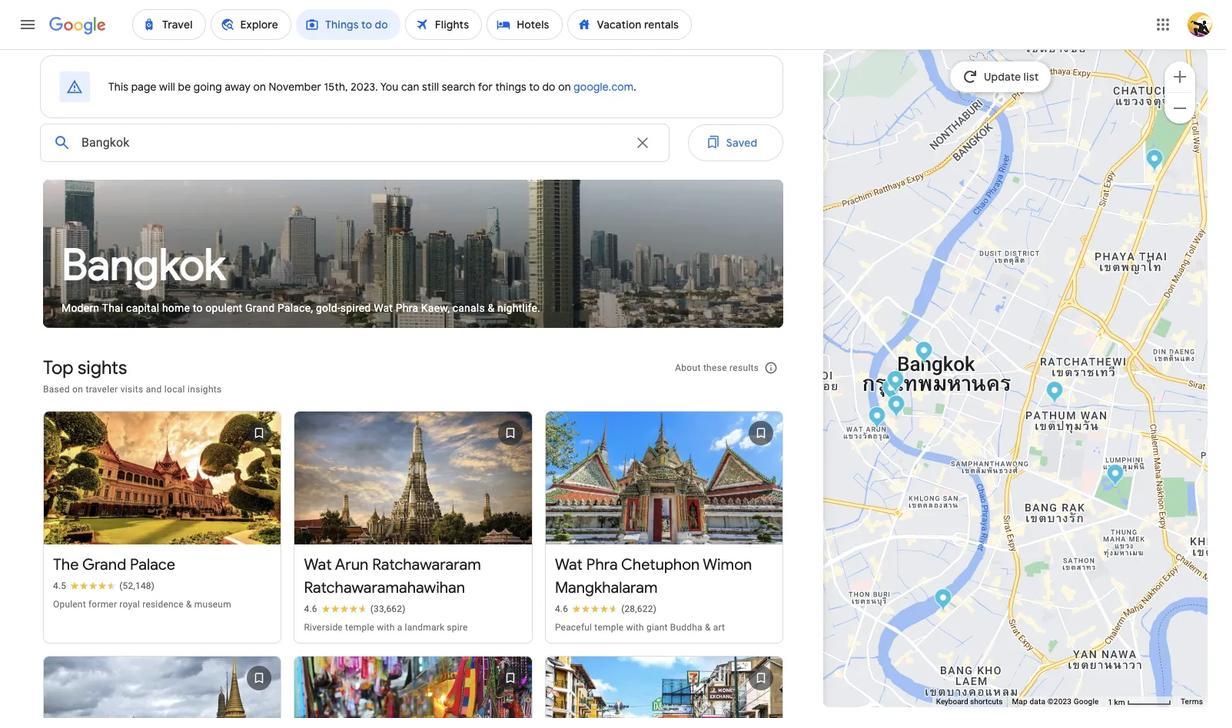 Task type: describe. For each thing, give the bounding box(es) containing it.
2 vertical spatial &
[[705, 623, 711, 634]]

sights
[[78, 357, 127, 380]]

this
[[108, 80, 129, 94]]

clear image
[[633, 134, 652, 152]]

1 horizontal spatial wat
[[374, 302, 393, 315]]

do
[[542, 80, 556, 94]]

4.5
[[53, 581, 66, 592]]

1 km button
[[1104, 697, 1176, 709]]

4.6 for wat phra chetuphon wimon mangkhalaram rajwaramahawihan
[[555, 604, 568, 615]]

data
[[1030, 698, 1046, 707]]

november
[[269, 80, 322, 94]]

ratchawararam
[[372, 556, 481, 575]]

save the temple of the emerald buddha to collection image
[[241, 661, 278, 697]]

royal
[[119, 600, 140, 611]]

insights
[[188, 385, 222, 395]]

traveler
[[86, 385, 118, 395]]

google.com
[[574, 80, 634, 94]]

wat arun ratchawararam ratchawaramahawihan image
[[869, 406, 886, 432]]

Search for destinations, sights and more text field
[[81, 125, 624, 161]]

save the grand palace to collection image
[[241, 415, 278, 452]]

will
[[159, 80, 175, 94]]

lumphini park image
[[1107, 464, 1125, 489]]

can
[[401, 80, 420, 94]]

visits
[[120, 385, 143, 395]]

zoom in map image
[[1171, 67, 1190, 86]]

1 vertical spatial to
[[193, 302, 203, 315]]

be
[[178, 80, 191, 94]]

list
[[1024, 70, 1039, 84]]

still
[[422, 80, 439, 94]]

shortcuts
[[970, 698, 1003, 707]]

you
[[380, 80, 399, 94]]

art
[[713, 623, 725, 634]]

search
[[442, 80, 476, 94]]

save chatuchak weekend market to collection image
[[492, 661, 529, 697]]

local
[[164, 385, 185, 395]]

the temple of the emerald buddha image
[[887, 370, 905, 396]]

wimon
[[703, 556, 752, 575]]

1
[[1108, 699, 1113, 707]]

modern
[[62, 302, 99, 315]]

based
[[43, 385, 70, 395]]

map region
[[745, 0, 1226, 719]]

jim thompson house museum image
[[1046, 381, 1064, 406]]

wat arun ratchawararam ratchawaramahawihan
[[304, 556, 481, 598]]

mangkhalaram
[[555, 579, 658, 598]]

map
[[1012, 698, 1028, 707]]

top sights region
[[28, 344, 790, 719]]

top sights
[[43, 357, 127, 380]]

update list button
[[950, 62, 1051, 92]]

1 horizontal spatial &
[[488, 302, 495, 315]]

kaew,
[[421, 302, 450, 315]]

keyboard
[[936, 698, 968, 707]]

km
[[1115, 699, 1125, 707]]

with for ratchawararam
[[377, 623, 395, 634]]

chatuchak weekend market image
[[1146, 149, 1164, 174]]

opulent former royal residence & museum
[[53, 600, 231, 611]]

wat phra chetuphon wimon mangkhalaram rajwaramahawihan image
[[888, 395, 906, 420]]

(33,662)
[[370, 604, 406, 615]]

these
[[703, 363, 727, 374]]

buddha
[[670, 623, 703, 634]]

this page will be going away on november 15th, 2023. you can still search for things to do on google.com .
[[108, 80, 637, 94]]

thai
[[102, 302, 123, 315]]

results
[[730, 363, 759, 374]]

about these results image
[[753, 350, 790, 387]]

wat phra chetuphon wimon mangkhalaram rajwaramahawihan
[[555, 556, 752, 621]]

giant
[[647, 623, 668, 634]]

15th,
[[324, 80, 348, 94]]

ratchawaramahawihan
[[304, 579, 465, 598]]

bangkok
[[62, 238, 225, 293]]

terms link
[[1181, 698, 1203, 707]]

the
[[53, 556, 79, 575]]

wat for wat arun ratchawararam ratchawaramahawihan
[[304, 556, 332, 575]]

2 horizontal spatial on
[[558, 80, 571, 94]]

about these results
[[675, 363, 759, 374]]

.
[[634, 80, 637, 94]]

4.6 out of 5 stars from 28,622 reviews image
[[555, 604, 657, 616]]

phra inside wat phra chetuphon wimon mangkhalaram rajwaramahawihan
[[586, 556, 618, 575]]

1 km
[[1108, 699, 1127, 707]]

(52,148)
[[119, 581, 155, 592]]

modern thai capital home to opulent grand palace, gold-spired wat phra kaew, canals & nightlife.
[[62, 302, 541, 315]]

peaceful temple with giant buddha & art
[[555, 623, 725, 634]]



Task type: locate. For each thing, give the bounding box(es) containing it.
0 horizontal spatial to
[[193, 302, 203, 315]]

0 horizontal spatial &
[[186, 600, 192, 611]]

former
[[88, 600, 117, 611]]

main menu image
[[18, 15, 37, 34]]

peaceful
[[555, 623, 592, 634]]

0 vertical spatial grand
[[245, 302, 275, 315]]

canals
[[453, 302, 485, 315]]

wat
[[374, 302, 393, 315], [304, 556, 332, 575], [555, 556, 583, 575]]

1 horizontal spatial with
[[626, 623, 644, 634]]

1 horizontal spatial 4.6
[[555, 604, 568, 615]]

list inside top sights region
[[37, 382, 790, 719]]

top
[[43, 357, 73, 380]]

palace
[[130, 556, 175, 575]]

saved
[[727, 136, 758, 150]]

spired
[[341, 302, 371, 315]]

1 4.6 from the left
[[304, 604, 317, 615]]

with down (28,622)
[[626, 623, 644, 634]]

wat right 'spired'
[[374, 302, 393, 315]]

0 vertical spatial to
[[529, 80, 540, 94]]

0 horizontal spatial on
[[72, 385, 83, 395]]

residence
[[142, 600, 184, 611]]

keyboard shortcuts button
[[936, 697, 1003, 708]]

with for chetuphon
[[626, 623, 644, 634]]

zoom out map image
[[1171, 99, 1190, 117]]

0 vertical spatial phra
[[396, 302, 418, 315]]

4.6 for wat arun ratchawararam ratchawaramahawihan
[[304, 604, 317, 615]]

with left "a"
[[377, 623, 395, 634]]

home
[[162, 302, 190, 315]]

1 with from the left
[[377, 623, 395, 634]]

0 horizontal spatial with
[[377, 623, 395, 634]]

temple down 4.6 out of 5 stars from 33,662 reviews image
[[345, 623, 375, 634]]

for
[[478, 80, 493, 94]]

phra left kaew,
[[396, 302, 418, 315]]

on
[[253, 80, 266, 94], [558, 80, 571, 94], [72, 385, 83, 395]]

0 horizontal spatial grand
[[82, 556, 126, 575]]

update list
[[984, 70, 1039, 84]]

to
[[529, 80, 540, 94], [193, 302, 203, 315]]

opulent
[[53, 600, 86, 611]]

0 horizontal spatial temple
[[345, 623, 375, 634]]

temple for phra
[[595, 623, 624, 634]]

4.6 up peaceful
[[555, 604, 568, 615]]

museum
[[194, 600, 231, 611]]

0 horizontal spatial wat
[[304, 556, 332, 575]]

1 horizontal spatial temple
[[595, 623, 624, 634]]

save wat phra chetuphon wimon mangkhalaram rajwaramahawihan to collection image
[[743, 415, 780, 452]]

and
[[146, 385, 162, 395]]

wat inside wat arun ratchawararam ratchawaramahawihan
[[304, 556, 332, 575]]

phra up mangkhalaram
[[586, 556, 618, 575]]

1 temple from the left
[[345, 623, 375, 634]]

the grand palace image
[[882, 379, 900, 404]]

grand
[[245, 302, 275, 315], [82, 556, 126, 575]]

2 with from the left
[[626, 623, 644, 634]]

temple for arun
[[345, 623, 375, 634]]

2 horizontal spatial &
[[705, 623, 711, 634]]

temple
[[345, 623, 375, 634], [595, 623, 624, 634]]

landmark
[[405, 623, 445, 634]]

asiatique the riverfront image
[[935, 589, 952, 614]]

0 horizontal spatial 4.6
[[304, 604, 317, 615]]

terms
[[1181, 698, 1203, 707]]

0 horizontal spatial phra
[[396, 302, 418, 315]]

wat up mangkhalaram
[[555, 556, 583, 575]]

palace,
[[278, 302, 313, 315]]

riverside temple with a landmark spire
[[304, 623, 468, 634]]

based on traveler visits and local insights
[[43, 385, 222, 395]]

1 horizontal spatial on
[[253, 80, 266, 94]]

nightlife.
[[498, 302, 541, 315]]

2 temple from the left
[[595, 623, 624, 634]]

1 vertical spatial &
[[186, 600, 192, 611]]

©2023
[[1048, 698, 1072, 707]]

2023.
[[351, 80, 378, 94]]

wat for wat phra chetuphon wimon mangkhalaram rajwaramahawihan
[[555, 556, 583, 575]]

map data ©2023 google
[[1012, 698, 1099, 707]]

1 vertical spatial phra
[[586, 556, 618, 575]]

the grand palace
[[53, 556, 175, 575]]

gold-
[[316, 302, 341, 315]]

arun
[[335, 556, 369, 575]]

list
[[37, 382, 790, 719]]

grand inside list
[[82, 556, 126, 575]]

capital
[[126, 302, 159, 315]]

1 horizontal spatial phra
[[586, 556, 618, 575]]

to right home at the top left of page
[[193, 302, 203, 315]]

spire
[[447, 623, 468, 634]]

4.6 out of 5 stars from 33,662 reviews image
[[304, 604, 406, 616]]

wat left arun
[[304, 556, 332, 575]]

page
[[131, 80, 157, 94]]

0 vertical spatial &
[[488, 302, 495, 315]]

google.com link
[[574, 80, 634, 94]]

1 vertical spatial grand
[[82, 556, 126, 575]]

2 horizontal spatial wat
[[555, 556, 583, 575]]

list containing the grand palace
[[37, 382, 790, 719]]

chetuphon
[[621, 556, 700, 575]]

riverside
[[304, 623, 343, 634]]

update
[[984, 70, 1021, 84]]

on right the away
[[253, 80, 266, 94]]

1 horizontal spatial grand
[[245, 302, 275, 315]]

& left art
[[705, 623, 711, 634]]

(28,622)
[[621, 604, 657, 615]]

save khaosan road to collection image
[[743, 661, 780, 697]]

keyboard shortcuts
[[936, 698, 1003, 707]]

on inside top sights region
[[72, 385, 83, 395]]

a
[[397, 623, 402, 634]]

opulent
[[206, 302, 242, 315]]

with
[[377, 623, 395, 634], [626, 623, 644, 634]]

& left museum
[[186, 600, 192, 611]]

grand up 4.5 out of 5 stars from 52,148 reviews image
[[82, 556, 126, 575]]

on right based
[[72, 385, 83, 395]]

4.6
[[304, 604, 317, 615], [555, 604, 568, 615]]

2 4.6 from the left
[[555, 604, 568, 615]]

rajwaramahawihan
[[555, 602, 689, 621]]

on right do
[[558, 80, 571, 94]]

about
[[675, 363, 701, 374]]

temple down 4.6 out of 5 stars from 28,622 reviews image
[[595, 623, 624, 634]]

away
[[225, 80, 251, 94]]

4.5 out of 5 stars from 52,148 reviews image
[[53, 581, 155, 593]]

save wat arun ratchawararam ratchawaramahawihan to collection image
[[492, 415, 529, 452]]

grand left the palace,
[[245, 302, 275, 315]]

google
[[1074, 698, 1099, 707]]

going
[[194, 80, 222, 94]]

wat inside wat phra chetuphon wimon mangkhalaram rajwaramahawihan
[[555, 556, 583, 575]]

saved link
[[688, 125, 784, 161]]

things
[[495, 80, 527, 94]]

khaosan road image
[[916, 341, 933, 366]]

4.6 up riverside on the bottom left of the page
[[304, 604, 317, 615]]

to left do
[[529, 80, 540, 94]]

1 horizontal spatial to
[[529, 80, 540, 94]]

& right the canals
[[488, 302, 495, 315]]



Task type: vqa. For each thing, say whether or not it's contained in the screenshot.
Arizona for Phoenix, Arizona City in Arizona
no



